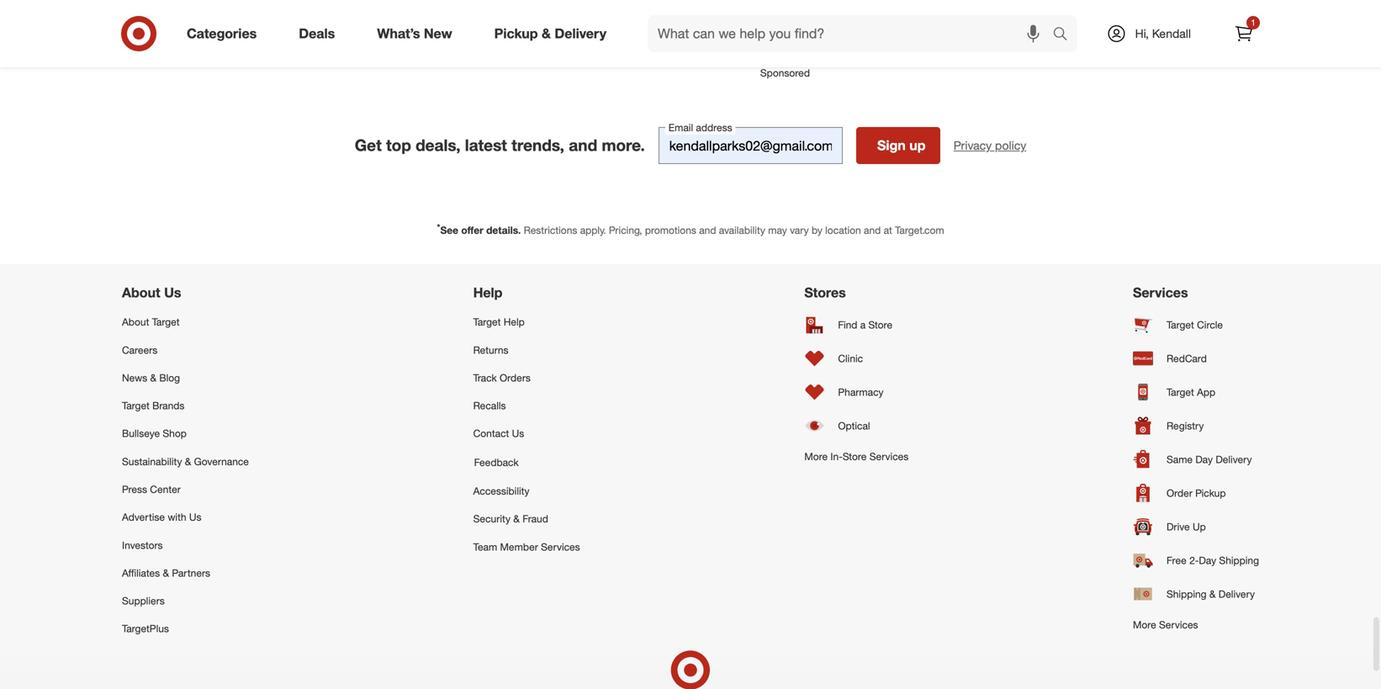 Task type: vqa. For each thing, say whether or not it's contained in the screenshot.
About Us's About
yes



Task type: describe. For each thing, give the bounding box(es) containing it.
returns link
[[473, 336, 580, 364]]

bullseye shop link
[[122, 420, 249, 448]]

day inside "link"
[[1199, 554, 1217, 567]]

target app
[[1167, 386, 1216, 398]]

what's new link
[[363, 15, 473, 52]]

promotions
[[645, 224, 697, 236]]

1 vertical spatial shipping
[[1167, 588, 1207, 600]]

optical
[[838, 420, 871, 432]]

kendall
[[1152, 26, 1191, 41]]

apply.
[[580, 224, 606, 236]]

1
[[1251, 17, 1256, 28]]

target help
[[473, 316, 525, 328]]

pharmacy link
[[805, 375, 909, 409]]

privacy policy link
[[954, 137, 1027, 154]]

search
[[1045, 27, 1086, 43]]

order pickup
[[1167, 487, 1226, 499]]

news & blog link
[[122, 364, 249, 392]]

what's new
[[377, 25, 452, 42]]

more for more in-store services
[[805, 450, 828, 463]]

member
[[500, 540, 538, 553]]

investors link
[[122, 531, 249, 559]]

sustainability & governance
[[122, 455, 249, 468]]

advertise with us link
[[122, 503, 249, 531]]

services inside team member services link
[[541, 540, 580, 553]]

target help link
[[473, 308, 580, 336]]

details.
[[486, 224, 521, 236]]

sponsored
[[760, 66, 810, 79]]

shipping & delivery
[[1167, 588, 1255, 600]]

0 horizontal spatial and
[[569, 136, 598, 155]]

at
[[884, 224, 893, 236]]

with
[[168, 511, 186, 523]]

investors
[[122, 539, 163, 551]]

pharmacy
[[838, 386, 884, 398]]

feedback
[[474, 456, 519, 469]]

security
[[473, 513, 511, 525]]

governance
[[194, 455, 249, 468]]

privacy
[[954, 138, 992, 153]]

optical link
[[805, 409, 909, 443]]

by
[[812, 224, 823, 236]]

about target
[[122, 316, 180, 328]]

clinic link
[[805, 342, 909, 375]]

center
[[150, 483, 181, 496]]

what's
[[377, 25, 420, 42]]

shipping & delivery link
[[1133, 577, 1260, 611]]

track orders
[[473, 371, 531, 384]]

more services link
[[1133, 611, 1260, 639]]

categories
[[187, 25, 257, 42]]

see
[[440, 224, 459, 236]]

accessibility link
[[473, 477, 580, 505]]

targetplus
[[122, 622, 169, 635]]

clinic
[[838, 352, 863, 365]]

availability
[[719, 224, 766, 236]]

more in-store services link
[[805, 443, 909, 471]]

sustainability & governance link
[[122, 448, 249, 475]]

affiliates & partners
[[122, 567, 210, 579]]

about target link
[[122, 308, 249, 336]]

sign up
[[878, 137, 926, 154]]

affiliates & partners link
[[122, 559, 249, 587]]

target for target app
[[1167, 386, 1195, 398]]

circle
[[1197, 319, 1223, 331]]

services up target circle
[[1133, 285, 1189, 301]]

news
[[122, 371, 147, 384]]

target.com
[[895, 224, 945, 236]]

& for affiliates
[[163, 567, 169, 579]]

press
[[122, 483, 147, 496]]

What can we help you find? suggestions appear below search field
[[648, 15, 1057, 52]]

get top deals, latest trends, and more.
[[355, 136, 645, 155]]

pickup inside pickup & delivery link
[[494, 25, 538, 42]]

order pickup link
[[1133, 476, 1260, 510]]

affiliates
[[122, 567, 160, 579]]

store for a
[[869, 319, 893, 331]]

pickup inside order pickup link
[[1196, 487, 1226, 499]]

contact
[[473, 427, 509, 440]]

careers
[[122, 344, 158, 356]]

target brands
[[122, 399, 185, 412]]

1 vertical spatial help
[[504, 316, 525, 328]]

contact us
[[473, 427, 524, 440]]

pickup & delivery link
[[480, 15, 628, 52]]

services inside more in-store services link
[[870, 450, 909, 463]]

recalls
[[473, 399, 506, 412]]

stores
[[805, 285, 846, 301]]

shipping inside "link"
[[1220, 554, 1260, 567]]

team member services
[[473, 540, 580, 553]]

hi, kendall
[[1136, 26, 1191, 41]]

up
[[1193, 520, 1206, 533]]

team member services link
[[473, 533, 580, 561]]

services inside more services link
[[1159, 619, 1199, 631]]

find a store
[[838, 319, 893, 331]]

find a store link
[[805, 308, 909, 342]]

drive up
[[1167, 520, 1206, 533]]

store for in-
[[843, 450, 867, 463]]

fraud
[[523, 513, 548, 525]]

sign
[[878, 137, 906, 154]]



Task type: locate. For each thing, give the bounding box(es) containing it.
and left at
[[864, 224, 881, 236]]

1 horizontal spatial help
[[504, 316, 525, 328]]

& inside "link"
[[185, 455, 191, 468]]

security & fraud
[[473, 513, 548, 525]]

target circle
[[1167, 319, 1223, 331]]

more down shipping & delivery link
[[1133, 619, 1157, 631]]

pricing,
[[609, 224, 642, 236]]

& for shipping
[[1210, 588, 1216, 600]]

target down "news"
[[122, 399, 150, 412]]

suppliers link
[[122, 587, 249, 615]]

blog
[[159, 371, 180, 384]]

1 horizontal spatial and
[[699, 224, 716, 236]]

services
[[1133, 285, 1189, 301], [870, 450, 909, 463], [541, 540, 580, 553], [1159, 619, 1199, 631]]

shipping up shipping & delivery
[[1220, 554, 1260, 567]]

app
[[1197, 386, 1216, 398]]

delivery for pickup & delivery
[[555, 25, 607, 42]]

& for pickup
[[542, 25, 551, 42]]

&
[[542, 25, 551, 42], [150, 371, 157, 384], [185, 455, 191, 468], [513, 513, 520, 525], [163, 567, 169, 579], [1210, 588, 1216, 600]]

up
[[910, 137, 926, 154]]

& for security
[[513, 513, 520, 525]]

policy
[[995, 138, 1027, 153]]

0 vertical spatial about
[[122, 285, 160, 301]]

sign up button
[[856, 127, 940, 164]]

2-
[[1190, 554, 1199, 567]]

target down about us at the left top of the page
[[152, 316, 180, 328]]

pickup
[[494, 25, 538, 42], [1196, 487, 1226, 499]]

& for news
[[150, 371, 157, 384]]

suppliers
[[122, 595, 165, 607]]

1 vertical spatial us
[[512, 427, 524, 440]]

1 link
[[1226, 15, 1263, 52]]

and
[[569, 136, 598, 155], [699, 224, 716, 236], [864, 224, 881, 236]]

more left in-
[[805, 450, 828, 463]]

0 vertical spatial more
[[805, 450, 828, 463]]

services down fraud
[[541, 540, 580, 553]]

more in-store services
[[805, 450, 909, 463]]

store right 'a'
[[869, 319, 893, 331]]

delivery for same day delivery
[[1216, 453, 1252, 466]]

drive up link
[[1133, 510, 1260, 544]]

& for sustainability
[[185, 455, 191, 468]]

2 about from the top
[[122, 316, 149, 328]]

delivery
[[555, 25, 607, 42], [1216, 453, 1252, 466], [1219, 588, 1255, 600]]

and left more.
[[569, 136, 598, 155]]

bullseye
[[122, 427, 160, 440]]

2 horizontal spatial and
[[864, 224, 881, 236]]

shipping up more services link
[[1167, 588, 1207, 600]]

target brands link
[[122, 392, 249, 420]]

target for target help
[[473, 316, 501, 328]]

day right same
[[1196, 453, 1213, 466]]

pickup & delivery
[[494, 25, 607, 42]]

track
[[473, 371, 497, 384]]

free 2-day shipping link
[[1133, 544, 1260, 577]]

1 vertical spatial delivery
[[1216, 453, 1252, 466]]

help up returns link
[[504, 316, 525, 328]]

day right free
[[1199, 554, 1217, 567]]

0 vertical spatial store
[[869, 319, 893, 331]]

0 horizontal spatial us
[[164, 285, 181, 301]]

0 horizontal spatial more
[[805, 450, 828, 463]]

advertise
[[122, 511, 165, 523]]

about for about target
[[122, 316, 149, 328]]

partners
[[172, 567, 210, 579]]

0 vertical spatial delivery
[[555, 25, 607, 42]]

1 vertical spatial more
[[1133, 619, 1157, 631]]

1 vertical spatial pickup
[[1196, 487, 1226, 499]]

0 vertical spatial day
[[1196, 453, 1213, 466]]

0 vertical spatial us
[[164, 285, 181, 301]]

0 vertical spatial shipping
[[1220, 554, 1260, 567]]

us up about target link
[[164, 285, 181, 301]]

delivery for shipping & delivery
[[1219, 588, 1255, 600]]

1 horizontal spatial us
[[189, 511, 202, 523]]

us right contact
[[512, 427, 524, 440]]

0 horizontal spatial shipping
[[1167, 588, 1207, 600]]

2 horizontal spatial us
[[512, 427, 524, 440]]

target left app
[[1167, 386, 1195, 398]]

top
[[386, 136, 411, 155]]

pickup right order
[[1196, 487, 1226, 499]]

drive
[[1167, 520, 1190, 533]]

about up about target
[[122, 285, 160, 301]]

about for about us
[[122, 285, 160, 301]]

services down shipping & delivery link
[[1159, 619, 1199, 631]]

pickup right new
[[494, 25, 538, 42]]

deals
[[299, 25, 335, 42]]

latest
[[465, 136, 507, 155]]

about
[[122, 285, 160, 301], [122, 316, 149, 328]]

and left availability
[[699, 224, 716, 236]]

restrictions
[[524, 224, 578, 236]]

0 horizontal spatial help
[[473, 285, 503, 301]]

target
[[152, 316, 180, 328], [473, 316, 501, 328], [1167, 319, 1195, 331], [1167, 386, 1195, 398], [122, 399, 150, 412]]

accessibility
[[473, 485, 530, 497]]

2 vertical spatial delivery
[[1219, 588, 1255, 600]]

1 vertical spatial store
[[843, 450, 867, 463]]

find
[[838, 319, 858, 331]]

advertisement region
[[558, 0, 810, 66]]

offer
[[461, 224, 484, 236]]

news & blog
[[122, 371, 180, 384]]

target left circle
[[1167, 319, 1195, 331]]

1 horizontal spatial pickup
[[1196, 487, 1226, 499]]

in-
[[831, 450, 843, 463]]

about up careers
[[122, 316, 149, 328]]

security & fraud link
[[473, 505, 580, 533]]

registry
[[1167, 420, 1204, 432]]

store down optical link
[[843, 450, 867, 463]]

help up target help
[[473, 285, 503, 301]]

1 vertical spatial about
[[122, 316, 149, 328]]

press center
[[122, 483, 181, 496]]

1 vertical spatial day
[[1199, 554, 1217, 567]]

feedback button
[[473, 448, 580, 477]]

track orders link
[[473, 364, 580, 392]]

1 about from the top
[[122, 285, 160, 301]]

order
[[1167, 487, 1193, 499]]

target up 'returns'
[[473, 316, 501, 328]]

same day delivery link
[[1133, 443, 1260, 476]]

get
[[355, 136, 382, 155]]

registry link
[[1133, 409, 1260, 443]]

store
[[869, 319, 893, 331], [843, 450, 867, 463]]

redcard
[[1167, 352, 1207, 365]]

1 horizontal spatial store
[[869, 319, 893, 331]]

2 vertical spatial us
[[189, 511, 202, 523]]

target: expect more. pay less. image
[[454, 643, 927, 689]]

vary
[[790, 224, 809, 236]]

target for target circle
[[1167, 319, 1195, 331]]

deals link
[[285, 15, 356, 52]]

free
[[1167, 554, 1187, 567]]

press center link
[[122, 475, 249, 503]]

more services
[[1133, 619, 1199, 631]]

0 horizontal spatial pickup
[[494, 25, 538, 42]]

0 horizontal spatial store
[[843, 450, 867, 463]]

returns
[[473, 344, 509, 356]]

may
[[768, 224, 787, 236]]

targetplus link
[[122, 615, 249, 643]]

us for contact us
[[512, 427, 524, 440]]

about us
[[122, 285, 181, 301]]

0 vertical spatial help
[[473, 285, 503, 301]]

us for about us
[[164, 285, 181, 301]]

services down optical link
[[870, 450, 909, 463]]

hi,
[[1136, 26, 1149, 41]]

0 vertical spatial pickup
[[494, 25, 538, 42]]

more for more services
[[1133, 619, 1157, 631]]

1 horizontal spatial shipping
[[1220, 554, 1260, 567]]

a
[[861, 319, 866, 331]]

us right with
[[189, 511, 202, 523]]

deals,
[[416, 136, 461, 155]]

*
[[437, 222, 440, 232]]

contact us link
[[473, 420, 580, 448]]

privacy policy
[[954, 138, 1027, 153]]

target for target brands
[[122, 399, 150, 412]]

None text field
[[659, 127, 843, 164]]

* see offer details. restrictions apply. pricing, promotions and availability may vary by location and at target.com
[[437, 222, 945, 236]]

free 2-day shipping
[[1167, 554, 1260, 567]]

day
[[1196, 453, 1213, 466], [1199, 554, 1217, 567]]

1 horizontal spatial more
[[1133, 619, 1157, 631]]



